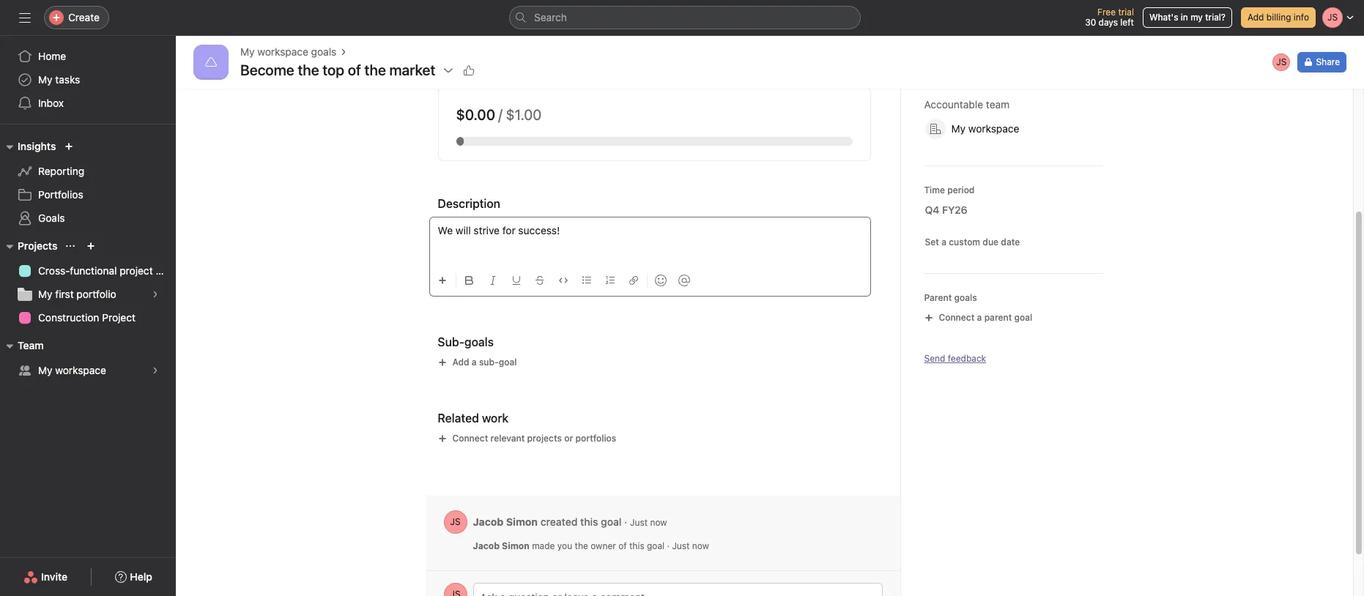 Task type: locate. For each thing, give the bounding box(es) containing it.
1 vertical spatial jacob simon link
[[473, 541, 530, 552]]

show options, current sort, top image
[[66, 242, 75, 251]]

jacob left made
[[473, 541, 500, 552]]

my left the "tasks"
[[38, 73, 52, 86]]

1 horizontal spatial workspace
[[257, 45, 308, 58]]

goals
[[311, 45, 337, 58], [954, 292, 977, 303], [464, 336, 494, 349]]

js up open user profile icon at the left
[[450, 517, 461, 528]]

· up jacob simon made you the owner of this goal · just now
[[624, 515, 627, 528]]

add left billing
[[1248, 12, 1264, 23]]

workspace up become
[[257, 45, 308, 58]]

help button
[[106, 564, 162, 591]]

my inside global element
[[38, 73, 52, 86]]

trial
[[1118, 7, 1134, 18]]

add billing info
[[1248, 12, 1309, 23]]

strikethrough image
[[535, 276, 544, 285]]

insights button
[[0, 138, 56, 155]]

1 vertical spatial js button
[[444, 511, 467, 534]]

2 horizontal spatial goals
[[954, 292, 977, 303]]

0 vertical spatial add
[[1248, 12, 1264, 23]]

my workspace inside dropdown button
[[951, 122, 1020, 135]]

code image
[[559, 276, 567, 285]]

my inside projects element
[[38, 288, 52, 300]]

1 horizontal spatial of
[[619, 541, 627, 552]]

simon left made
[[502, 541, 530, 552]]

2 horizontal spatial workspace
[[969, 122, 1020, 135]]

workspace inside my workspace link
[[55, 364, 106, 377]]

0 horizontal spatial add
[[452, 357, 469, 368]]

a
[[942, 237, 947, 248], [977, 312, 982, 323], [472, 357, 477, 368]]

in
[[1181, 12, 1188, 23]]

my
[[240, 45, 255, 58], [38, 73, 52, 86], [951, 122, 966, 135], [38, 288, 52, 300], [38, 364, 52, 377]]

workspace inside the my workspace dropdown button
[[969, 122, 1020, 135]]

inbox link
[[9, 92, 167, 115]]

2 jacob simon link from the top
[[473, 541, 530, 552]]

jacob simon link up made
[[473, 515, 538, 528]]

1 vertical spatial ·
[[667, 541, 670, 552]]

custom
[[949, 237, 980, 248]]

what's
[[1150, 12, 1179, 23]]

my workspace link
[[9, 359, 167, 382]]

connect
[[939, 312, 975, 323], [452, 433, 488, 444]]

my for my first portfolio link
[[38, 288, 52, 300]]

goal
[[1015, 312, 1033, 323], [499, 357, 517, 368], [601, 515, 622, 528], [647, 541, 665, 552]]

js button left share button
[[1272, 52, 1292, 73]]

plan
[[156, 265, 176, 277]]

of right top
[[348, 62, 361, 78]]

0 horizontal spatial a
[[472, 357, 477, 368]]

info
[[1294, 12, 1309, 23]]

add inside add billing info button
[[1248, 12, 1264, 23]]

new project or portfolio image
[[87, 242, 96, 251]]

0 vertical spatial jacob simon link
[[473, 515, 538, 528]]

1 horizontal spatial my workspace
[[951, 122, 1020, 135]]

1 horizontal spatial this
[[629, 541, 645, 552]]

0 vertical spatial now
[[650, 517, 667, 528]]

just inside jacob simon created this goal · just now
[[630, 517, 648, 528]]

1 horizontal spatial goals
[[464, 336, 494, 349]]

at mention image
[[678, 275, 690, 286]]

my inside dropdown button
[[951, 122, 966, 135]]

0 horizontal spatial just
[[630, 517, 648, 528]]

open user profile image
[[444, 583, 467, 596]]

connect a parent goal button
[[918, 308, 1039, 328]]

emoji image
[[655, 275, 666, 286]]

my workspace inside my workspace link
[[38, 364, 106, 377]]

my down accountable
[[951, 122, 966, 135]]

1 vertical spatial workspace
[[969, 122, 1020, 135]]

add down the 'sub-goals'
[[452, 357, 469, 368]]

0 vertical spatial a
[[942, 237, 947, 248]]

show options image
[[443, 64, 455, 76]]

1 horizontal spatial js
[[1277, 56, 1287, 67]]

hide sidebar image
[[19, 12, 31, 23]]

date
[[1001, 237, 1020, 248]]

set a custom due date
[[925, 237, 1020, 248]]

goals up top
[[311, 45, 337, 58]]

goals link
[[9, 207, 167, 230]]

· right owner on the left of the page
[[667, 541, 670, 552]]

0 horizontal spatial now
[[650, 517, 667, 528]]

this up jacob simon made you the owner of this goal · just now
[[580, 515, 598, 528]]

workspace down construction project link
[[55, 364, 106, 377]]

see details, my first portfolio image
[[151, 290, 160, 299]]

workspace for the my workspace dropdown button
[[969, 122, 1020, 135]]

numbered list image
[[606, 276, 614, 285]]

simon up made
[[506, 515, 538, 528]]

jacob
[[473, 515, 504, 528], [473, 541, 500, 552]]

workspace
[[257, 45, 308, 58], [969, 122, 1020, 135], [55, 364, 106, 377]]

1 horizontal spatial just
[[672, 541, 690, 552]]

my down team
[[38, 364, 52, 377]]

0 vertical spatial js
[[1277, 56, 1287, 67]]

2 jacob from the top
[[473, 541, 500, 552]]

add for add billing info
[[1248, 12, 1264, 23]]

days
[[1099, 17, 1118, 28]]

left
[[1121, 17, 1134, 28]]

relevant
[[491, 433, 525, 444]]

a left parent
[[977, 312, 982, 323]]

0 vertical spatial connect
[[939, 312, 975, 323]]

time
[[924, 185, 945, 196]]

0 horizontal spatial js button
[[444, 511, 467, 534]]

1 horizontal spatial add
[[1248, 12, 1264, 23]]

set a custom due date button
[[921, 235, 1024, 250]]

1 vertical spatial simon
[[502, 541, 530, 552]]

my first portfolio
[[38, 288, 116, 300]]

0 vertical spatial jacob
[[473, 515, 504, 528]]

portfolios link
[[9, 183, 167, 207]]

$1.00
[[506, 106, 542, 123]]

1 vertical spatial this
[[629, 541, 645, 552]]

my workspace goals
[[240, 45, 337, 58]]

0 horizontal spatial this
[[580, 515, 598, 528]]

1 horizontal spatial a
[[942, 237, 947, 248]]

0 vertical spatial of
[[348, 62, 361, 78]]

connect down related work
[[452, 433, 488, 444]]

2 vertical spatial goals
[[464, 336, 494, 349]]

bulleted list image
[[582, 276, 591, 285]]

js button up open user profile icon at the left
[[444, 511, 467, 534]]

1 horizontal spatial connect
[[939, 312, 975, 323]]

the left top
[[298, 62, 319, 78]]

share button
[[1298, 52, 1347, 73]]

1 horizontal spatial the
[[575, 541, 588, 552]]

2 vertical spatial workspace
[[55, 364, 106, 377]]

of
[[348, 62, 361, 78], [619, 541, 627, 552]]

0 horizontal spatial js
[[450, 517, 461, 528]]

just
[[630, 517, 648, 528], [672, 541, 690, 552]]

1 vertical spatial my workspace
[[38, 364, 106, 377]]

1 vertical spatial add
[[452, 357, 469, 368]]

a left the sub-
[[472, 357, 477, 368]]

my left first
[[38, 288, 52, 300]]

free
[[1098, 7, 1116, 18]]

time period
[[924, 185, 975, 196]]

1 jacob simon link from the top
[[473, 515, 538, 528]]

/
[[498, 106, 502, 123]]

feedback
[[948, 353, 986, 364]]

trial?
[[1206, 12, 1226, 23]]

the right you
[[575, 541, 588, 552]]

0 vertical spatial ·
[[624, 515, 627, 528]]

0 horizontal spatial of
[[348, 62, 361, 78]]

parent goals
[[924, 292, 977, 303]]

team button
[[0, 337, 44, 355]]

0 horizontal spatial connect
[[452, 433, 488, 444]]

js left share button
[[1277, 56, 1287, 67]]

connect down the parent goals
[[939, 312, 975, 323]]

0 vertical spatial goals
[[311, 45, 337, 58]]

0 vertical spatial this
[[580, 515, 598, 528]]

goals up connect a parent goal button
[[954, 292, 977, 303]]

add a sub-goal button
[[431, 352, 524, 373]]

2 horizontal spatial a
[[977, 312, 982, 323]]

toolbar
[[432, 264, 871, 291]]

1 horizontal spatial ·
[[667, 541, 670, 552]]

1 jacob from the top
[[473, 515, 504, 528]]

help
[[130, 571, 152, 583]]

made
[[532, 541, 555, 552]]

0 horizontal spatial goals
[[311, 45, 337, 58]]

0 vertical spatial just
[[630, 517, 648, 528]]

add billing info button
[[1241, 7, 1316, 28]]

of right owner on the left of the page
[[619, 541, 627, 552]]

0 vertical spatial my workspace
[[951, 122, 1020, 135]]

inbox
[[38, 97, 64, 109]]

2 vertical spatial a
[[472, 357, 477, 368]]

search
[[534, 11, 567, 23]]

my tasks link
[[9, 68, 167, 92]]

my workspace
[[951, 122, 1020, 135], [38, 364, 106, 377]]

30
[[1085, 17, 1096, 28]]

0 horizontal spatial my workspace
[[38, 364, 106, 377]]

tasks
[[55, 73, 80, 86]]

add for add a sub-goal
[[452, 357, 469, 368]]

0 vertical spatial js button
[[1272, 52, 1292, 73]]

my inside teams element
[[38, 364, 52, 377]]

add inside the add a sub-goal button
[[452, 357, 469, 368]]

jacob simon link
[[473, 515, 538, 528], [473, 541, 530, 552]]

this right owner on the left of the page
[[629, 541, 645, 552]]

goals up the add a sub-goal button
[[464, 336, 494, 349]]

1 horizontal spatial now
[[692, 541, 709, 552]]

0 horizontal spatial the
[[298, 62, 319, 78]]

projects
[[527, 433, 562, 444]]

0 vertical spatial simon
[[506, 515, 538, 528]]

0 vertical spatial workspace
[[257, 45, 308, 58]]

you
[[557, 541, 572, 552]]

jacob for made
[[473, 541, 500, 552]]

jacob left created
[[473, 515, 504, 528]]

insights
[[18, 140, 56, 152]]

my for the my workspace dropdown button
[[951, 122, 966, 135]]

for
[[502, 224, 516, 237]]

this
[[580, 515, 598, 528], [629, 541, 645, 552]]

1 vertical spatial connect
[[452, 433, 488, 444]]

workspace for my workspace link
[[55, 364, 106, 377]]

add
[[1248, 12, 1264, 23], [452, 357, 469, 368]]

0 vertical spatial the
[[298, 62, 319, 78]]

global element
[[0, 36, 176, 124]]

project
[[102, 311, 136, 324]]

0 horizontal spatial workspace
[[55, 364, 106, 377]]

workspace down team
[[969, 122, 1020, 135]]

reporting link
[[9, 160, 167, 183]]

1 vertical spatial js
[[450, 517, 461, 528]]

1 vertical spatial a
[[977, 312, 982, 323]]

create
[[68, 11, 100, 23]]

workspace inside my workspace goals link
[[257, 45, 308, 58]]

q4 fy26 button
[[916, 197, 992, 223]]

jacob simon link left made
[[473, 541, 530, 552]]

bold image
[[465, 276, 474, 285]]

1 vertical spatial goals
[[954, 292, 977, 303]]

jacob simon created this goal · just now
[[473, 515, 667, 528]]

a right set at the top right
[[942, 237, 947, 248]]

sub-
[[479, 357, 499, 368]]

1 vertical spatial jacob
[[473, 541, 500, 552]]

construction project
[[38, 311, 136, 324]]

parent
[[985, 312, 1012, 323]]

reporting
[[38, 165, 84, 177]]

cross-functional project plan
[[38, 265, 176, 277]]

accountable
[[924, 98, 983, 111]]



Task type: describe. For each thing, give the bounding box(es) containing it.
italics image
[[488, 276, 497, 285]]

become the top of the market
[[240, 62, 435, 78]]

parent
[[924, 292, 952, 303]]

search list box
[[509, 6, 861, 29]]

portfolio
[[77, 288, 116, 300]]

the market
[[365, 62, 435, 78]]

description
[[438, 197, 500, 210]]

we will strive for success!
[[438, 224, 560, 237]]

insights element
[[0, 133, 176, 233]]

goals
[[38, 212, 65, 224]]

fy26
[[942, 204, 968, 216]]

my workspace for the my workspace dropdown button
[[951, 122, 1020, 135]]

a for sub-goals
[[472, 357, 477, 368]]

strive
[[474, 224, 500, 237]]

sub-
[[438, 336, 465, 349]]

home link
[[9, 45, 167, 68]]

1 horizontal spatial js button
[[1272, 52, 1292, 73]]

connect relevant projects or portfolios button
[[431, 429, 623, 449]]

my
[[1191, 12, 1203, 23]]

functional
[[70, 265, 117, 277]]

now inside jacob simon created this goal · just now
[[650, 517, 667, 528]]

sub-goals
[[438, 336, 494, 349]]

1 vertical spatial the
[[575, 541, 588, 552]]

free trial 30 days left
[[1085, 7, 1134, 28]]

period
[[948, 185, 975, 196]]

cross-functional project plan link
[[9, 259, 176, 283]]

a for parent goals
[[977, 312, 982, 323]]

goals for time period
[[954, 292, 977, 303]]

first
[[55, 288, 74, 300]]

project
[[120, 265, 153, 277]]

teams element
[[0, 333, 176, 385]]

jacob simon link for jacob simon created this goal · just now
[[473, 515, 538, 528]]

new image
[[65, 142, 74, 151]]

invite
[[41, 571, 68, 583]]

projects
[[18, 240, 57, 252]]

connect a parent goal
[[939, 312, 1033, 323]]

what's in my trial?
[[1150, 12, 1226, 23]]

share
[[1316, 56, 1340, 67]]

q4
[[925, 204, 940, 216]]

set
[[925, 237, 939, 248]]

connect for related work
[[452, 433, 488, 444]]

0 likes. click to like this task image
[[463, 64, 475, 76]]

jacob for created
[[473, 515, 504, 528]]

$0.00
[[456, 106, 495, 123]]

send feedback
[[924, 353, 986, 364]]

or
[[564, 433, 573, 444]]

owner
[[591, 541, 616, 552]]

my first portfolio link
[[9, 283, 167, 306]]

top
[[323, 62, 344, 78]]

create button
[[44, 6, 109, 29]]

connect for parent goals
[[939, 312, 975, 323]]

$0.00 / $1.00
[[456, 106, 542, 123]]

my workspace button
[[918, 116, 1044, 142]]

1 vertical spatial now
[[692, 541, 709, 552]]

1 vertical spatial of
[[619, 541, 627, 552]]

accountable team
[[924, 98, 1010, 111]]

connect relevant projects or portfolios
[[452, 433, 616, 444]]

cross-
[[38, 265, 70, 277]]

will
[[456, 224, 471, 237]]

my workspace goals link
[[240, 44, 337, 60]]

related work
[[438, 412, 509, 425]]

we
[[438, 224, 453, 237]]

link image
[[629, 276, 638, 285]]

send
[[924, 353, 945, 364]]

my tasks
[[38, 73, 80, 86]]

due
[[983, 237, 999, 248]]

search button
[[509, 6, 861, 29]]

billing
[[1267, 12, 1291, 23]]

home
[[38, 50, 66, 62]]

my up become
[[240, 45, 255, 58]]

insert an object image
[[438, 276, 447, 285]]

jacob simon made you the owner of this goal · just now
[[473, 541, 709, 552]]

0 horizontal spatial ·
[[624, 515, 627, 528]]

simon for created
[[506, 515, 538, 528]]

my workspace for my workspace link
[[38, 364, 106, 377]]

created
[[541, 515, 578, 528]]

add a sub-goal
[[452, 357, 517, 368]]

my for my workspace link
[[38, 364, 52, 377]]

what's in my trial? button
[[1143, 7, 1232, 28]]

projects button
[[0, 237, 57, 255]]

projects element
[[0, 233, 176, 333]]

become
[[240, 62, 294, 78]]

goals for description
[[464, 336, 494, 349]]

simon for made
[[502, 541, 530, 552]]

construction project link
[[9, 306, 167, 330]]

my for my tasks link
[[38, 73, 52, 86]]

underline image
[[512, 276, 521, 285]]

q4 fy26
[[925, 204, 968, 216]]

send feedback link
[[924, 352, 986, 366]]

invite button
[[14, 564, 77, 591]]

1 vertical spatial just
[[672, 541, 690, 552]]

jacob simon link for ·
[[473, 541, 530, 552]]

see details, my workspace image
[[151, 366, 160, 375]]

portfolios
[[576, 433, 616, 444]]

portfolios
[[38, 188, 83, 201]]

success!
[[518, 224, 560, 237]]



Task type: vqa. For each thing, say whether or not it's contained in the screenshot.
Set
yes



